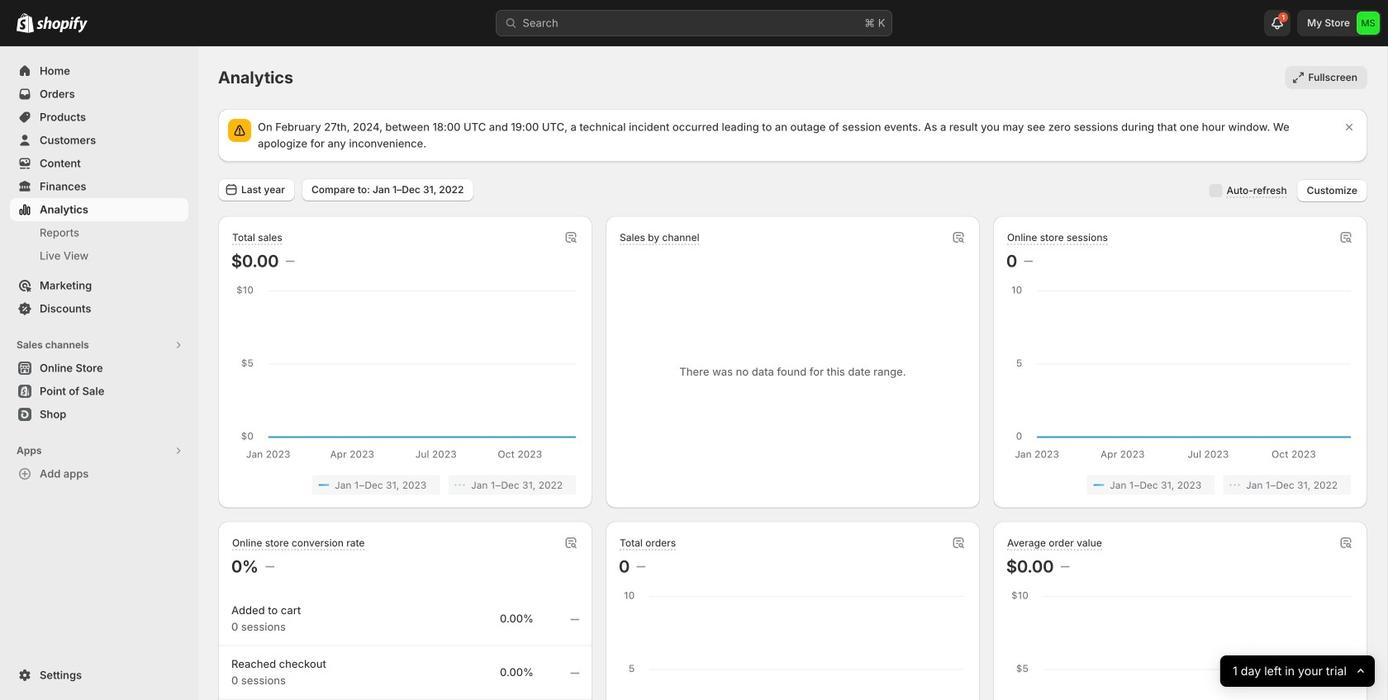 Task type: locate. For each thing, give the bounding box(es) containing it.
0 horizontal spatial list
[[235, 476, 576, 495]]

1 horizontal spatial shopify image
[[36, 16, 88, 33]]

my store image
[[1357, 12, 1380, 35]]

list
[[235, 476, 576, 495], [1010, 476, 1351, 495]]

shopify image
[[17, 13, 34, 33], [36, 16, 88, 33]]

1 horizontal spatial list
[[1010, 476, 1351, 495]]



Task type: describe. For each thing, give the bounding box(es) containing it.
1 list from the left
[[235, 476, 576, 495]]

2 list from the left
[[1010, 476, 1351, 495]]

0 horizontal spatial shopify image
[[17, 13, 34, 33]]



Task type: vqa. For each thing, say whether or not it's contained in the screenshot.
the Online Store image
no



